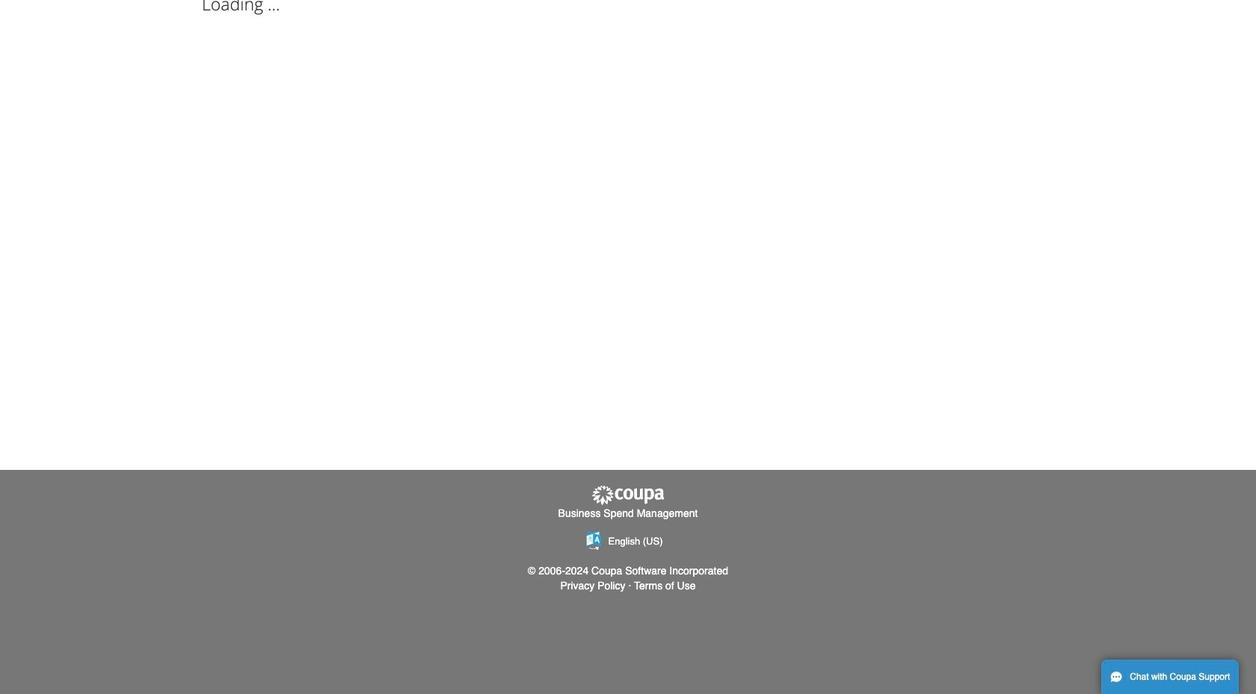 Task type: vqa. For each thing, say whether or not it's contained in the screenshot.
10th Online from the bottom of the page
no



Task type: describe. For each thing, give the bounding box(es) containing it.
coupa supplier portal image
[[591, 486, 666, 507]]



